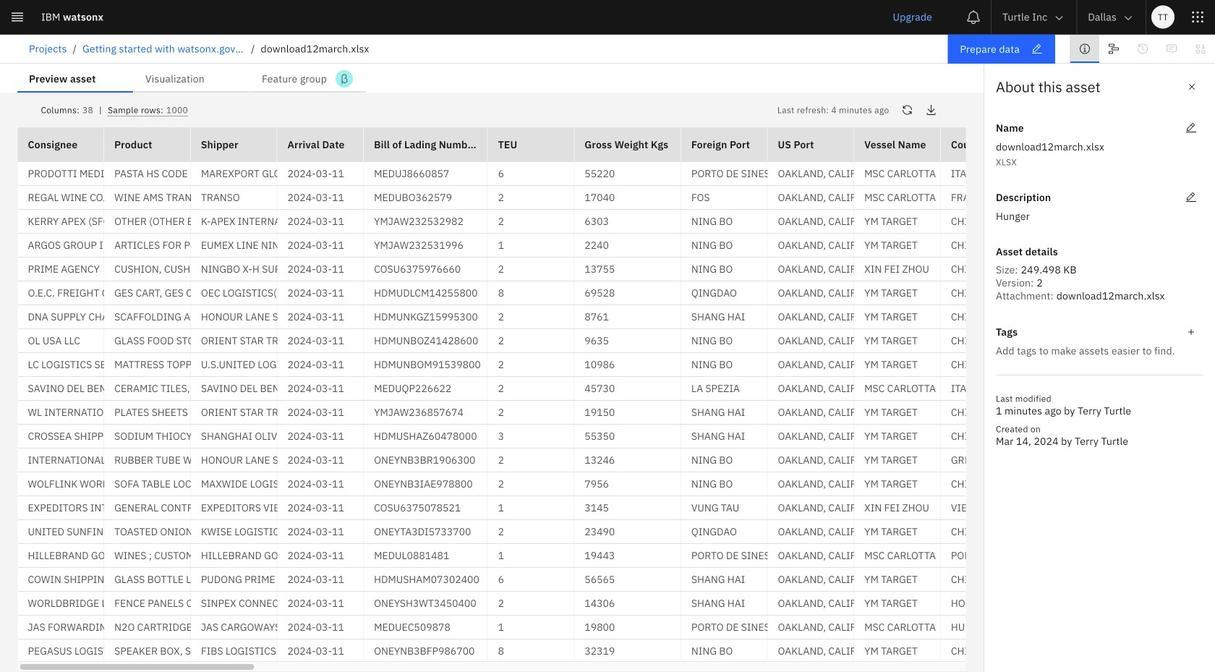 Task type: vqa. For each thing, say whether or not it's contained in the screenshot.
5th row "row"
yes



Task type: describe. For each thing, give the bounding box(es) containing it.
9 row row from the top
[[18, 353, 1216, 377]]

arrow image
[[1123, 12, 1135, 24]]

close image
[[1187, 81, 1199, 93]]

action bar element
[[0, 35, 1216, 64]]

14 row row from the top
[[18, 473, 1216, 496]]

21 row row from the top
[[18, 640, 1216, 664]]

add image
[[1186, 326, 1198, 338]]

4 row row from the top
[[18, 234, 1216, 258]]

11 row row from the top
[[18, 401, 1216, 425]]

edit image
[[1186, 122, 1198, 134]]

13 row row from the top
[[18, 449, 1216, 473]]

5 row row from the top
[[18, 258, 1216, 282]]

about this asset element
[[984, 64, 1216, 672]]

edit image
[[1186, 192, 1198, 203]]

19 row row from the top
[[18, 592, 1216, 616]]

7 row row from the top
[[18, 305, 1216, 329]]

10 row row from the top
[[18, 377, 1216, 401]]



Task type: locate. For each thing, give the bounding box(es) containing it.
arrow image
[[1054, 12, 1066, 24]]

18 row row from the top
[[18, 568, 1216, 592]]

row
[[18, 127, 1216, 162]]

search results grid
[[18, 127, 1216, 672]]

15 row row from the top
[[18, 496, 1216, 520]]

turtle inc image
[[1053, 42, 1065, 54]]

notifications image
[[967, 10, 981, 24]]

12 row row from the top
[[18, 425, 1216, 449]]

6 row row from the top
[[18, 282, 1216, 305]]

1 row row from the top
[[18, 162, 1216, 186]]

8 row row from the top
[[18, 329, 1216, 353]]

global navigation element
[[0, 0, 1216, 672]]

data image
[[1196, 43, 1207, 55]]

3 row row from the top
[[18, 210, 1216, 234]]

17 row row from the top
[[18, 544, 1216, 568]]

2 row row from the top
[[18, 186, 1216, 210]]

row row
[[18, 162, 1216, 186], [18, 186, 1216, 210], [18, 210, 1216, 234], [18, 234, 1216, 258], [18, 258, 1216, 282], [18, 282, 1216, 305], [18, 305, 1216, 329], [18, 329, 1216, 353], [18, 353, 1216, 377], [18, 377, 1216, 401], [18, 401, 1216, 425], [18, 425, 1216, 449], [18, 449, 1216, 473], [18, 473, 1216, 496], [18, 496, 1216, 520], [18, 520, 1216, 544], [18, 544, 1216, 568], [18, 568, 1216, 592], [18, 592, 1216, 616], [18, 616, 1216, 640], [18, 640, 1216, 664]]

download image
[[926, 104, 938, 116]]

20 row row from the top
[[18, 616, 1216, 640]]

row group
[[18, 162, 1216, 672]]

tab list
[[17, 64, 366, 93]]

16 row row from the top
[[18, 520, 1216, 544]]



